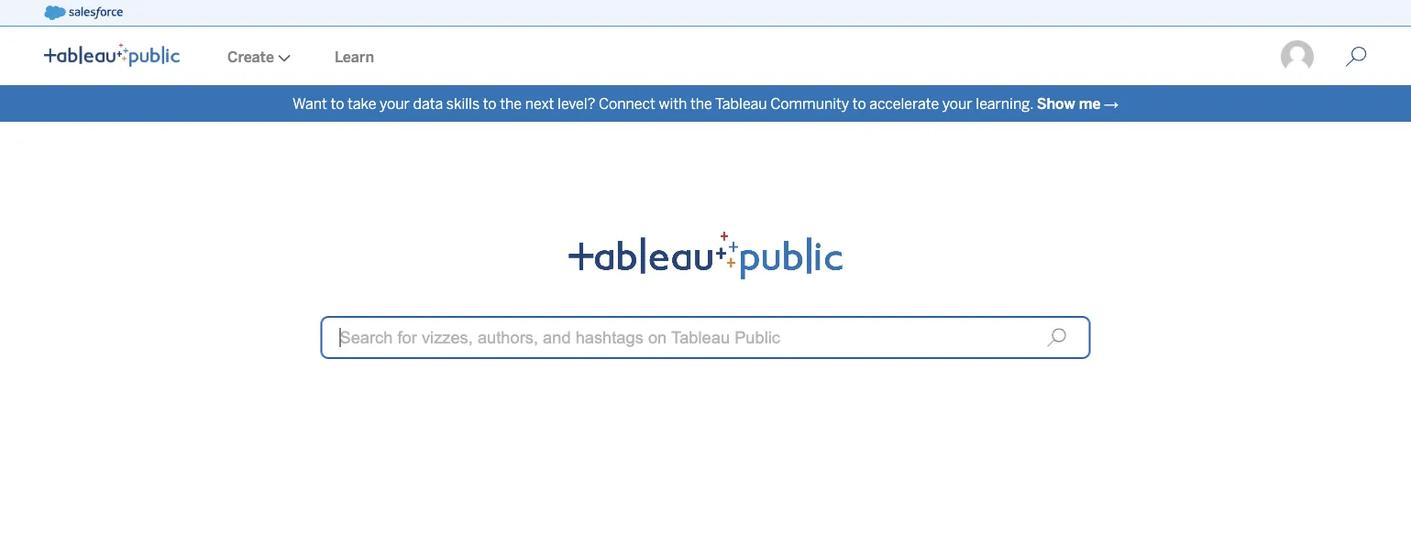 Task type: vqa. For each thing, say whether or not it's contained in the screenshot.
"Add Favorite" icon for 1st the Add Favorite BUTTON from left
no



Task type: locate. For each thing, give the bounding box(es) containing it.
data
[[413, 95, 443, 112]]

the right with at the top left of page
[[690, 95, 712, 112]]

0 horizontal spatial your
[[380, 95, 410, 112]]

the
[[500, 95, 522, 112], [690, 95, 712, 112]]

your left learning. at right
[[942, 95, 972, 112]]

to left the take
[[330, 95, 344, 112]]

to left accelerate
[[852, 95, 866, 112]]

the left "next"
[[500, 95, 522, 112]]

salesforce logo image
[[44, 6, 123, 20]]

want
[[292, 95, 327, 112]]

0 horizontal spatial the
[[500, 95, 522, 112]]

2 your from the left
[[942, 95, 972, 112]]

your
[[380, 95, 410, 112], [942, 95, 972, 112]]

learning.
[[976, 95, 1033, 112]]

→
[[1104, 95, 1119, 112]]

with
[[659, 95, 687, 112]]

1 to from the left
[[330, 95, 344, 112]]

logo image
[[44, 43, 180, 67]]

1 horizontal spatial to
[[483, 95, 497, 112]]

your right the take
[[380, 95, 410, 112]]

show me link
[[1037, 95, 1101, 112]]

skills
[[446, 95, 480, 112]]

0 horizontal spatial to
[[330, 95, 344, 112]]

1 horizontal spatial your
[[942, 95, 972, 112]]

2 horizontal spatial to
[[852, 95, 866, 112]]

to right skills
[[483, 95, 497, 112]]

accelerate
[[869, 95, 939, 112]]

connect
[[599, 95, 655, 112]]

to
[[330, 95, 344, 112], [483, 95, 497, 112], [852, 95, 866, 112]]

show
[[1037, 95, 1075, 112]]

create button
[[205, 28, 313, 85]]

1 horizontal spatial the
[[690, 95, 712, 112]]



Task type: describe. For each thing, give the bounding box(es) containing it.
create
[[227, 48, 274, 66]]

learn
[[335, 48, 374, 66]]

3 to from the left
[[852, 95, 866, 112]]

2 to from the left
[[483, 95, 497, 112]]

community
[[770, 95, 849, 112]]

Search input field
[[320, 316, 1091, 359]]

me
[[1079, 95, 1101, 112]]

level?
[[557, 95, 595, 112]]

tara.schultz image
[[1279, 39, 1316, 75]]

next
[[525, 95, 554, 112]]

1 your from the left
[[380, 95, 410, 112]]

search image
[[1047, 328, 1067, 348]]

want to take your data skills to the next level? connect with the tableau community to accelerate your learning. show me →
[[292, 95, 1119, 112]]

learn link
[[313, 28, 396, 85]]

tableau
[[715, 95, 767, 112]]

2 the from the left
[[690, 95, 712, 112]]

1 the from the left
[[500, 95, 522, 112]]

go to search image
[[1323, 46, 1389, 68]]

take
[[347, 95, 376, 112]]



